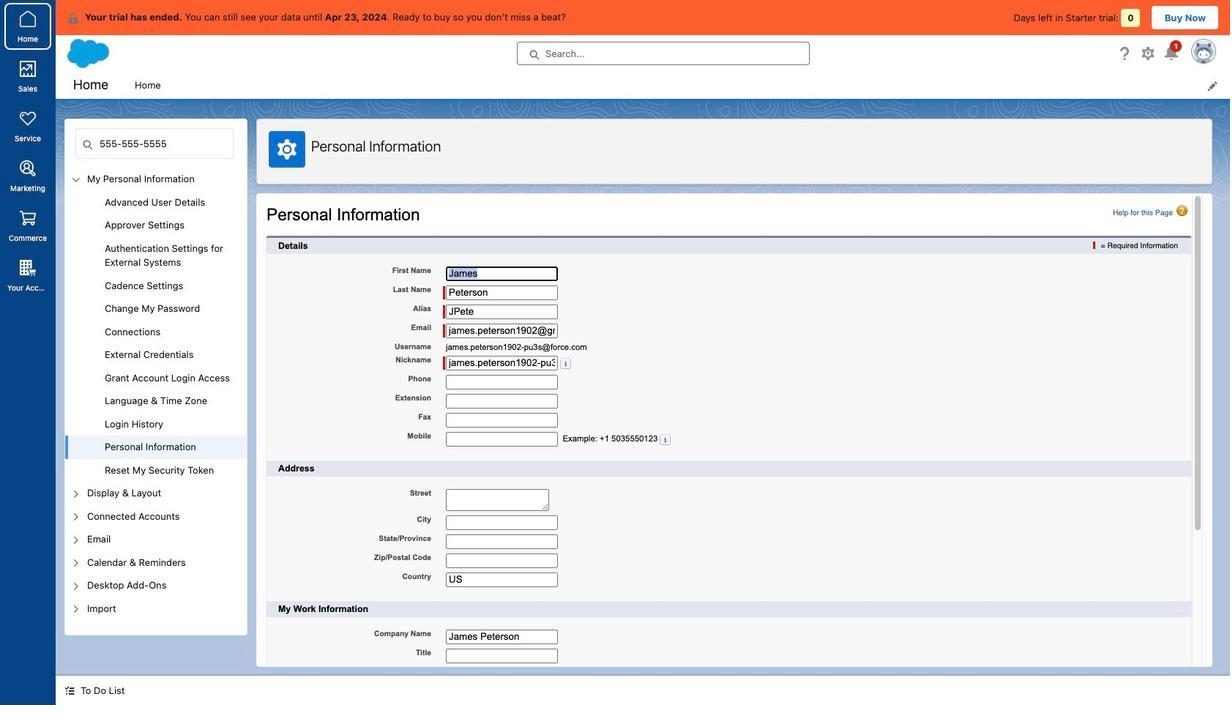 Task type: describe. For each thing, give the bounding box(es) containing it.
my personal information tree item
[[65, 168, 247, 482]]

Quick Find search field
[[75, 128, 234, 159]]



Task type: locate. For each thing, give the bounding box(es) containing it.
group
[[65, 191, 247, 482]]

text default image
[[67, 12, 79, 24]]

personal information tree item
[[65, 436, 247, 459]]

setup tree tree
[[65, 168, 247, 635]]

list
[[126, 72, 1231, 99]]

text default image
[[64, 686, 75, 696]]



Task type: vqa. For each thing, say whether or not it's contained in the screenshot.
the topmost text default image
yes



